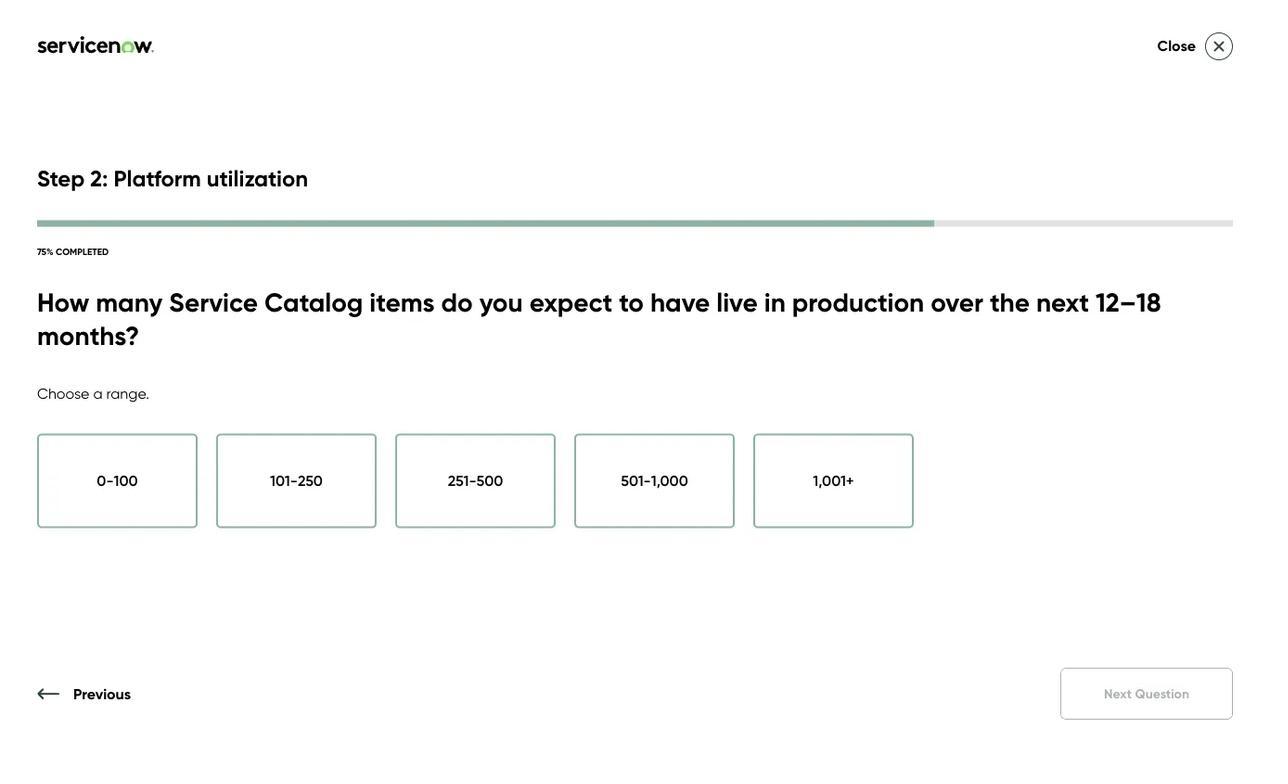 Task type: describe. For each thing, give the bounding box(es) containing it.
101-
[[270, 472, 298, 490]]

12–18
[[1096, 286, 1161, 318]]

the inside 'use the platform team estimator to find out how many people you n'
[[847, 437, 870, 455]]

months?
[[37, 320, 139, 352]]

people
[[1190, 437, 1238, 455]]

live
[[717, 286, 758, 318]]

next
[[1036, 286, 1089, 318]]

range.
[[106, 384, 149, 402]]

platform for step 2: platform utilization
[[114, 164, 201, 192]]

choose a range.
[[37, 384, 149, 402]]

choose
[[37, 384, 89, 402]]

do
[[441, 286, 473, 318]]

find
[[1061, 437, 1086, 455]]

250
[[298, 472, 323, 490]]

service
[[169, 286, 258, 318]]

step
[[37, 164, 85, 192]]

500
[[477, 472, 503, 490]]

platform inside servicenow platform t
[[1072, 203, 1247, 258]]

251-500
[[448, 472, 503, 490]]

previous
[[73, 685, 131, 703]]

0-
[[97, 472, 114, 490]]

n
[[1270, 437, 1270, 455]]

items
[[370, 286, 435, 318]]

1,001+
[[813, 472, 854, 490]]

how
[[1116, 437, 1145, 455]]

servicenow platform t
[[819, 203, 1270, 316]]

catalog
[[264, 286, 363, 318]]

a
[[93, 384, 103, 402]]

how many service catalog items do you expect to have live in production over the next 12–18 months?
[[37, 286, 1161, 352]]

501-
[[621, 472, 651, 490]]

utilization
[[207, 164, 308, 192]]



Task type: locate. For each thing, give the bounding box(es) containing it.
75% completed
[[37, 246, 109, 257]]

many inside "how many service catalog items do you expect to have live in production over the next 12–18 months?"
[[96, 286, 163, 318]]

1 vertical spatial platform
[[1072, 203, 1247, 258]]

0 vertical spatial platform
[[114, 164, 201, 192]]

0 horizontal spatial platform
[[114, 164, 201, 192]]

platform inside 'use the platform team estimator to find out how many people you n'
[[874, 437, 931, 455]]

0-100
[[97, 472, 138, 490]]

expect
[[529, 286, 613, 318]]

101-250
[[270, 472, 323, 490]]

platform right 2:
[[114, 164, 201, 192]]

you inside "how many service catalog items do you expect to have live in production over the next 12–18 months?"
[[479, 286, 523, 318]]

1 horizontal spatial to
[[1043, 437, 1057, 455]]

0 horizontal spatial to
[[619, 286, 644, 318]]

completed
[[56, 246, 109, 257]]

t
[[1258, 203, 1270, 258]]

have
[[650, 286, 710, 318]]

step 2: platform utilization
[[37, 164, 308, 192]]

0 vertical spatial the
[[990, 286, 1030, 318]]

1 vertical spatial the
[[847, 437, 870, 455]]

1 vertical spatial you
[[1242, 437, 1266, 455]]

501-1,000
[[621, 472, 688, 490]]

to
[[619, 286, 644, 318], [1043, 437, 1057, 455]]

platform up 12–18 on the top right of page
[[1072, 203, 1247, 258]]

you left n
[[1242, 437, 1266, 455]]

servicenow
[[819, 203, 1061, 258]]

1 horizontal spatial platform
[[874, 437, 931, 455]]

many right how in the bottom right of the page
[[1148, 437, 1186, 455]]

0 vertical spatial many
[[96, 286, 163, 318]]

the right use
[[847, 437, 870, 455]]

estimator
[[975, 437, 1039, 455]]

to inside 'use the platform team estimator to find out how many people you n'
[[1043, 437, 1057, 455]]

1 horizontal spatial the
[[990, 286, 1030, 318]]

2:
[[90, 164, 108, 192]]

over
[[931, 286, 983, 318]]

2 vertical spatial platform
[[874, 437, 931, 455]]

0 horizontal spatial you
[[479, 286, 523, 318]]

use
[[819, 437, 844, 455]]

team
[[934, 437, 972, 455]]

you right do
[[479, 286, 523, 318]]

platform left the 'team'
[[874, 437, 931, 455]]

2 horizontal spatial platform
[[1072, 203, 1247, 258]]

1,000
[[651, 472, 688, 490]]

1 vertical spatial many
[[1148, 437, 1186, 455]]

many up the "months?" at the top left
[[96, 286, 163, 318]]

platform for use the platform team estimator to find out how many people you n
[[874, 437, 931, 455]]

how
[[37, 286, 89, 318]]

the right "over"
[[990, 286, 1030, 318]]

0 horizontal spatial the
[[847, 437, 870, 455]]

production
[[792, 286, 924, 318]]

0 vertical spatial you
[[479, 286, 523, 318]]

1 horizontal spatial you
[[1242, 437, 1266, 455]]

1 horizontal spatial many
[[1148, 437, 1186, 455]]

0 vertical spatial to
[[619, 286, 644, 318]]

you inside 'use the platform team estimator to find out how many people you n'
[[1242, 437, 1266, 455]]

the inside "how many service catalog items do you expect to have live in production over the next 12–18 months?"
[[990, 286, 1030, 318]]

many
[[96, 286, 163, 318], [1148, 437, 1186, 455]]

close
[[1158, 37, 1196, 55]]

platform
[[114, 164, 201, 192], [1072, 203, 1247, 258], [874, 437, 931, 455]]

to inside "how many service catalog items do you expect to have live in production over the next 12–18 months?"
[[619, 286, 644, 318]]

75%
[[37, 246, 53, 257]]

1 vertical spatial to
[[1043, 437, 1057, 455]]

to left have
[[619, 286, 644, 318]]

100
[[114, 472, 138, 490]]

to left find
[[1043, 437, 1057, 455]]

many inside 'use the platform team estimator to find out how many people you n'
[[1148, 437, 1186, 455]]

use the platform team estimator to find out how many people you n
[[819, 437, 1270, 477]]

the
[[990, 286, 1030, 318], [847, 437, 870, 455]]

you
[[479, 286, 523, 318], [1242, 437, 1266, 455]]

in
[[764, 286, 786, 318]]

out
[[1090, 437, 1113, 455]]

0 horizontal spatial many
[[96, 286, 163, 318]]

251-
[[448, 472, 477, 490]]



Task type: vqa. For each thing, say whether or not it's contained in the screenshot.
101-250
yes



